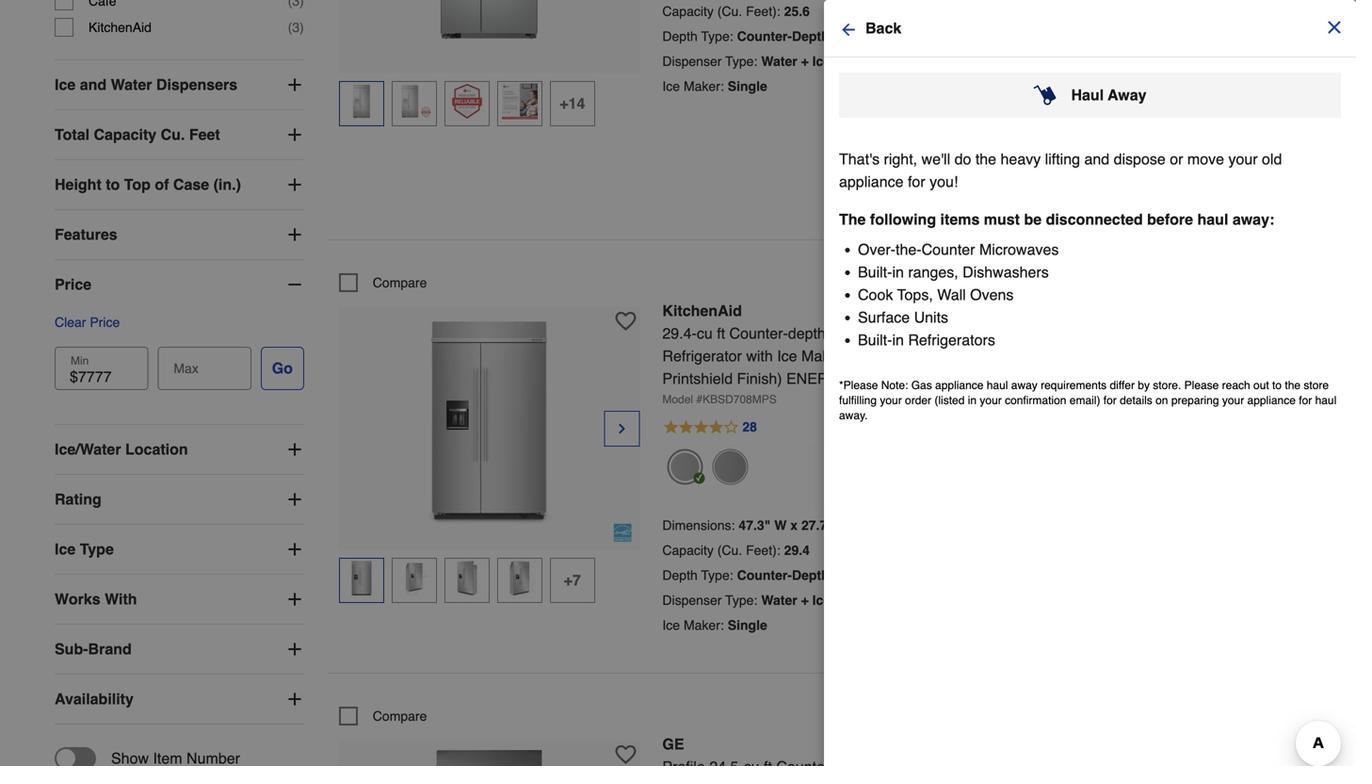Task type: describe. For each thing, give the bounding box(es) containing it.
total capacity cu. feet
[[55, 126, 220, 143]]

printshield
[[663, 370, 733, 387]]

side
[[938, 324, 968, 342]]

lowe's
[[1111, 397, 1146, 410]]

type
[[80, 540, 114, 558]]

price button
[[55, 260, 304, 309]]

ready
[[1034, 378, 1067, 391]]

please
[[1185, 379, 1220, 392]]

27.7"
[[802, 518, 834, 533]]

that's right, we'll do the heavy lifting and dispose or move your old appliance for you!
[[840, 150, 1283, 190]]

2 single from the top
[[728, 618, 768, 633]]

0 vertical spatial counter-
[[737, 29, 792, 44]]

works with button
[[55, 575, 304, 624]]

to inside *please note: gas appliance haul away requirements differ by store. please reach out to the store fulfilling your order (listed in your confirmation email) for details on preparing your appliance for haul away.
[[1273, 379, 1282, 392]]

height
[[55, 176, 102, 193]]

by-
[[917, 324, 938, 342]]

28 button
[[663, 416, 993, 439]]

store.
[[1154, 379, 1182, 392]]

+7 button
[[550, 558, 595, 603]]

28
[[743, 419, 758, 434]]

clear price
[[55, 315, 120, 330]]

(stainless
[[848, 347, 914, 365]]

location
[[125, 441, 188, 458]]

requirements
[[1041, 379, 1107, 392]]

feet): for 29.4
[[746, 543, 781, 558]]

sub-brand
[[55, 640, 132, 658]]

feet
[[189, 126, 220, 143]]

e. san jose lowe's button
[[1047, 394, 1146, 413]]

to for add
[[1149, 167, 1163, 185]]

must
[[984, 211, 1020, 228]]

fulfilling
[[840, 394, 877, 407]]

1 x from the left
[[791, 518, 798, 533]]

out
[[1254, 379, 1270, 392]]

29.4
[[785, 543, 810, 558]]

order
[[906, 394, 932, 407]]

compare for 5013590413 'element'
[[373, 275, 427, 290]]

0 vertical spatial water
[[762, 54, 798, 69]]

2 vertical spatial haul
[[1316, 394, 1337, 407]]

+14 button
[[550, 81, 595, 126]]

total capacity cu. feet button
[[55, 110, 304, 159]]

2 horizontal spatial appliance
[[1248, 394, 1296, 407]]

sub-
[[55, 640, 88, 658]]

details
[[1120, 394, 1153, 407]]

(cu. for 25.6
[[718, 4, 743, 19]]

add to cart button
[[1016, 158, 1297, 194]]

compare for 1002541568 element in the left of the page
[[373, 709, 427, 724]]

store
[[1304, 379, 1330, 392]]

1002541568 element
[[339, 707, 427, 726]]

energy
[[787, 370, 850, 387]]

go button
[[261, 347, 304, 390]]

2 + from the top
[[801, 593, 809, 608]]

your down reach on the right
[[1223, 394, 1245, 407]]

depth down the dimensions:
[[663, 568, 698, 583]]

1 depth type: counter-depth from the top
[[663, 29, 830, 44]]

d
[[837, 518, 847, 533]]

tue,
[[1085, 378, 1107, 391]]

away.
[[840, 409, 868, 422]]

capacity (cu. feet): 29.4
[[663, 543, 810, 558]]

refrigerator
[[663, 347, 742, 365]]

total
[[55, 126, 90, 143]]

clear
[[55, 315, 86, 330]]

+14
[[560, 95, 585, 112]]

min
[[71, 354, 89, 368]]

kitchenaid for kitchenaid
[[89, 20, 152, 35]]

and inside that's right, we'll do the heavy lifting and dispose or move your old appliance for you!
[[1085, 150, 1110, 168]]

case
[[173, 176, 209, 193]]

2 maker: from the top
[[684, 618, 724, 633]]

cu.
[[161, 126, 185, 143]]

old
[[1263, 150, 1283, 168]]

jan
[[1110, 378, 1128, 391]]

1 single from the top
[[728, 79, 768, 94]]

e.
[[1047, 397, 1057, 410]]

dimensions: 47.3" w x  27.7" d x  83.4" h
[[663, 518, 907, 533]]

2 vertical spatial water
[[762, 593, 798, 608]]

refrigerators
[[909, 331, 996, 349]]

ice type button
[[55, 525, 304, 574]]

over-
[[858, 241, 896, 258]]

lifting
[[1046, 150, 1081, 168]]

your right (listed
[[980, 394, 1002, 407]]

plus image for features
[[285, 225, 304, 244]]

(listed
[[935, 394, 965, 407]]

haul away
[[1072, 86, 1147, 104]]

close image
[[1326, 18, 1345, 37]]

0 vertical spatial in
[[893, 263, 904, 281]]

ice/water location
[[55, 441, 188, 458]]

kitchenaid 29.4-cu ft counter-depth built-in side-by-side refrigerator with ice maker (stainless steel with printshield finish) energy star model # kbsd708mps
[[663, 302, 984, 406]]

jose
[[1084, 397, 1108, 410]]

1 horizontal spatial for
[[1104, 394, 1117, 407]]

haul
[[1072, 86, 1104, 104]]

the
[[840, 211, 866, 228]]

units
[[915, 309, 949, 326]]

dispensers
[[156, 76, 238, 93]]

arrow left image
[[840, 20, 858, 39]]

dispose
[[1114, 150, 1166, 168]]

dishwashers
[[963, 263, 1049, 281]]

away
[[1108, 86, 1147, 104]]

email)
[[1070, 394, 1101, 407]]

ovens
[[971, 286, 1014, 303]]

minus image
[[1032, 71, 1051, 89]]

1 vertical spatial in
[[893, 331, 904, 349]]

min max
[[71, 354, 199, 376]]

(est.)
[[1141, 378, 1168, 391]]

(cu. for 29.4
[[718, 543, 743, 558]]

or
[[1170, 150, 1184, 168]]

2 with from the left
[[957, 347, 984, 365]]

by inside ready by tue, jan 2 (est.) at e. san jose lowe's
[[1070, 378, 1082, 391]]

ice/water location button
[[55, 425, 304, 474]]

ice inside 'ice and water dispensers' 'button'
[[55, 76, 76, 93]]

Stepper number input field with increment and decrement buttons number field
[[1067, 55, 1118, 105]]

plus image for ice/water location
[[285, 440, 304, 459]]

disconnected
[[1046, 211, 1144, 228]]

your down note:
[[880, 394, 902, 407]]

kitchenaid29.4-cu ft counter-depth built-in side-by-side refrigerator with ice maker (stainless steel with printshield finish) energy star element
[[339, 307, 640, 550]]

4 stars image
[[663, 416, 758, 439]]



Task type: locate. For each thing, give the bounding box(es) containing it.
and right lifting
[[1085, 150, 1110, 168]]

ice inside kitchenaid 29.4-cu ft counter-depth built-in side-by-side refrigerator with ice maker (stainless steel with printshield finish) energy star model # kbsd708mps
[[778, 347, 798, 365]]

0 horizontal spatial appliance
[[840, 173, 904, 190]]

+ down "25.6"
[[801, 54, 809, 69]]

0 vertical spatial price
[[55, 276, 92, 293]]

2 horizontal spatial to
[[1273, 379, 1282, 392]]

built- up cook
[[858, 263, 893, 281]]

plus image for ice and water dispensers
[[285, 75, 304, 94]]

1 vertical spatial maker:
[[684, 618, 724, 633]]

counter- down capacity (cu. feet): 25.6
[[737, 29, 792, 44]]

0 vertical spatial compare
[[373, 275, 427, 290]]

stainless steel image
[[713, 449, 749, 485]]

plus image for rating
[[285, 490, 304, 509]]

0 vertical spatial +
[[801, 54, 809, 69]]

1 plus image from the top
[[285, 75, 304, 94]]

move
[[1188, 150, 1225, 168]]

0 horizontal spatial haul
[[987, 379, 1009, 392]]

2 depth type: counter-depth from the top
[[663, 568, 830, 583]]

steel
[[918, 347, 953, 365]]

1 vertical spatial kitchenaid
[[663, 302, 742, 319]]

heart outline image for 1002541568 element in the left of the page
[[616, 744, 636, 765]]

2 vertical spatial capacity
[[663, 543, 714, 558]]

thumbnail image
[[344, 84, 380, 119], [396, 84, 432, 119], [449, 84, 485, 119], [502, 84, 538, 119], [344, 560, 380, 596], [396, 560, 432, 596], [449, 560, 485, 596], [502, 560, 538, 596]]

capacity for capacity (cu. feet): 29.4
[[663, 543, 714, 558]]

depth
[[788, 324, 826, 342]]

qty.
[[1082, 110, 1102, 123]]

haul
[[1198, 211, 1229, 228], [987, 379, 1009, 392], [1316, 394, 1337, 407]]

and inside 'ice and water dispensers' 'button'
[[80, 76, 107, 93]]

the
[[976, 150, 997, 168], [1286, 379, 1301, 392]]

1 + from the top
[[801, 54, 809, 69]]

plus image for sub-brand
[[285, 640, 304, 659]]

plus image inside features button
[[285, 225, 304, 244]]

2 compare from the top
[[373, 709, 427, 724]]

the inside *please note: gas appliance haul away requirements differ by store. please reach out to the store fulfilling your order (listed in your confirmation email) for details on preparing your appliance for haul away.
[[1286, 379, 1301, 392]]

depth type: counter-depth down capacity (cu. feet): 25.6
[[663, 29, 830, 44]]

0 vertical spatial haul
[[1198, 211, 1229, 228]]

in
[[865, 324, 877, 342]]

1 horizontal spatial and
[[1085, 150, 1110, 168]]

your
[[1229, 150, 1258, 168], [880, 394, 902, 407], [980, 394, 1002, 407], [1223, 394, 1245, 407]]

to for height
[[106, 176, 120, 193]]

2 vertical spatial counter-
[[737, 568, 792, 583]]

depth type: counter-depth down "capacity (cu. feet): 29.4"
[[663, 568, 830, 583]]

dispenser type: water + ice
[[663, 54, 831, 69], [663, 593, 831, 608]]

add to cart
[[1116, 167, 1198, 185]]

depth down capacity (cu. feet): 25.6
[[663, 29, 698, 44]]

works with
[[55, 590, 137, 608]]

+7
[[564, 571, 581, 589]]

plus image inside works with button
[[285, 590, 304, 609]]

your left old
[[1229, 150, 1258, 168]]

counter- down "capacity (cu. feet): 29.4"
[[737, 568, 792, 583]]

0 vertical spatial feet):
[[746, 4, 781, 19]]

haul down store
[[1316, 394, 1337, 407]]

0 vertical spatial and
[[80, 76, 107, 93]]

away:
[[1233, 211, 1275, 228]]

2 dispenser type: water + ice from the top
[[663, 593, 831, 608]]

1 vertical spatial +
[[801, 593, 809, 608]]

1 horizontal spatial haul
[[1198, 211, 1229, 228]]

ranges,
[[909, 263, 959, 281]]

water down 29.4
[[762, 593, 798, 608]]

dispenser type: water + ice down "capacity (cu. feet): 29.4"
[[663, 593, 831, 608]]

built- inside kitchenaid 29.4-cu ft counter-depth built-in side-by-side refrigerator with ice maker (stainless steel with printshield finish) energy star model # kbsd708mps
[[830, 324, 865, 342]]

dispenser down capacity (cu. feet): 25.6
[[663, 54, 722, 69]]

1 horizontal spatial with
[[957, 347, 984, 365]]

san
[[1060, 397, 1081, 410]]

plus image
[[1134, 71, 1153, 89], [285, 125, 304, 144], [285, 175, 304, 194], [285, 225, 304, 244], [285, 490, 304, 509], [285, 540, 304, 559], [285, 590, 304, 609]]

1 with from the left
[[747, 347, 773, 365]]

1 vertical spatial the
[[1286, 379, 1301, 392]]

2 ice maker: single from the top
[[663, 618, 768, 633]]

1 (cu. from the top
[[718, 4, 743, 19]]

do
[[955, 150, 972, 168]]

0 vertical spatial dispenser type: water + ice
[[663, 54, 831, 69]]

maker: down capacity (cu. feet): 25.6
[[684, 79, 724, 94]]

(cu.
[[718, 4, 743, 19], [718, 543, 743, 558]]

0 horizontal spatial and
[[80, 76, 107, 93]]

features
[[55, 226, 117, 243]]

x
[[791, 518, 798, 533], [851, 518, 858, 533]]

heart outline image left 29.4-
[[616, 311, 636, 332]]

the inside that's right, we'll do the heavy lifting and dispose or move your old appliance for you!
[[976, 150, 997, 168]]

price inside button
[[55, 276, 92, 293]]

1 vertical spatial dispenser type: water + ice
[[663, 593, 831, 608]]

1 vertical spatial price
[[90, 315, 120, 330]]

cu
[[697, 324, 713, 342]]

rating button
[[55, 475, 304, 524]]

appliance inside that's right, we'll do the heavy lifting and dispose or move your old appliance for you!
[[840, 173, 904, 190]]

0 vertical spatial capacity
[[663, 4, 714, 19]]

to right add
[[1149, 167, 1163, 185]]

max
[[174, 361, 199, 376]]

3 plus image from the top
[[285, 640, 304, 659]]

0 horizontal spatial to
[[106, 176, 120, 193]]

1 vertical spatial depth type: counter-depth
[[663, 568, 830, 583]]

1 dispenser type: water + ice from the top
[[663, 54, 831, 69]]

ge
[[663, 735, 685, 753]]

single down capacity (cu. feet): 25.6
[[728, 79, 768, 94]]

capacity inside button
[[94, 126, 157, 143]]

0 horizontal spatial the
[[976, 150, 997, 168]]

price
[[55, 276, 92, 293], [90, 315, 120, 330]]

built- down surface
[[858, 331, 893, 349]]

0 vertical spatial depth type: counter-depth
[[663, 29, 830, 44]]

reach
[[1223, 379, 1251, 392]]

1 horizontal spatial x
[[851, 518, 858, 533]]

ready by tue, jan 2 (est.) at e. san jose lowe's
[[1034, 378, 1168, 410]]

plus image inside sub-brand button
[[285, 640, 304, 659]]

ice and water dispensers
[[55, 76, 238, 93]]

plus image for ice type
[[285, 540, 304, 559]]

model
[[663, 393, 694, 406]]

1 compare from the top
[[373, 275, 427, 290]]

(
[[288, 20, 292, 35]]

0 vertical spatial ice maker: single
[[663, 79, 768, 94]]

capacity for capacity (cu. feet): 25.6
[[663, 4, 714, 19]]

0 vertical spatial single
[[728, 79, 768, 94]]

1 dispenser from the top
[[663, 54, 722, 69]]

ge link
[[663, 735, 993, 766]]

star
[[854, 370, 893, 387]]

in down surface
[[893, 331, 904, 349]]

2 vertical spatial in
[[968, 394, 977, 407]]

counter-
[[737, 29, 792, 44], [730, 324, 788, 342], [737, 568, 792, 583]]

*please note: gas appliance haul away requirements differ by store. please reach out to the store fulfilling your order (listed in your confirmation email) for details on preparing your appliance for haul away.
[[840, 379, 1337, 422]]

feet): for 25.6
[[746, 4, 781, 19]]

add
[[1116, 167, 1145, 185]]

2 horizontal spatial for
[[1300, 394, 1313, 407]]

counter- inside kitchenaid 29.4-cu ft counter-depth built-in side-by-side refrigerator with ice maker (stainless steel with printshield finish) energy star model # kbsd708mps
[[730, 324, 788, 342]]

1 vertical spatial heart outline image
[[616, 744, 636, 765]]

feet): down 47.3"
[[746, 543, 781, 558]]

surface
[[858, 309, 910, 326]]

for down store
[[1300, 394, 1313, 407]]

water up total capacity cu. feet
[[111, 76, 152, 93]]

1 vertical spatial dispenser
[[663, 593, 722, 608]]

works
[[55, 590, 100, 608]]

items
[[941, 211, 980, 228]]

dispenser down "capacity (cu. feet): 29.4"
[[663, 593, 722, 608]]

preparing
[[1172, 394, 1220, 407]]

kitchenaid inside kitchenaid 29.4-cu ft counter-depth built-in side-by-side refrigerator with ice maker (stainless steel with printshield finish) energy star model # kbsd708mps
[[663, 302, 742, 319]]

in inside *please note: gas appliance haul away requirements differ by store. please reach out to the store fulfilling your order (listed in your confirmation email) for details on preparing your appliance for haul away.
[[968, 394, 977, 407]]

1 ice maker: single from the top
[[663, 79, 768, 94]]

appliance
[[840, 173, 904, 190], [936, 379, 984, 392], [1248, 394, 1296, 407]]

0 vertical spatial maker:
[[684, 79, 724, 94]]

0 horizontal spatial kitchenaid
[[89, 20, 152, 35]]

3
[[292, 20, 300, 35]]

1 horizontal spatial to
[[1149, 167, 1163, 185]]

dispenser type: water + ice down capacity (cu. feet): 25.6
[[663, 54, 831, 69]]

cart
[[1168, 167, 1198, 185]]

2 heart outline image from the top
[[616, 744, 636, 765]]

(cu. left "25.6"
[[718, 4, 743, 19]]

1 maker: from the top
[[684, 79, 724, 94]]

appliance down out
[[1248, 394, 1296, 407]]

water down "25.6"
[[762, 54, 798, 69]]

1 vertical spatial and
[[1085, 150, 1110, 168]]

1 vertical spatial ice maker: single
[[663, 618, 768, 633]]

compare inside 5013590413 'element'
[[373, 275, 427, 290]]

83.4"
[[862, 518, 894, 533]]

to left top on the top left of the page
[[106, 176, 120, 193]]

ice
[[813, 54, 831, 69], [55, 76, 76, 93], [663, 79, 680, 94], [778, 347, 798, 365], [55, 540, 76, 558], [813, 593, 831, 608], [663, 618, 680, 633]]

plus image
[[285, 75, 304, 94], [285, 440, 304, 459], [285, 640, 304, 659], [285, 690, 304, 709]]

0 horizontal spatial x
[[791, 518, 798, 533]]

built- up maker
[[830, 324, 865, 342]]

ice maker: single down capacity (cu. feet): 25.6
[[663, 79, 768, 94]]

1 feet): from the top
[[746, 4, 781, 19]]

haul left away
[[987, 379, 1009, 392]]

kitchenaid up cu
[[663, 302, 742, 319]]

ice inside button
[[55, 540, 76, 558]]

minus image
[[285, 275, 304, 294]]

heart outline image
[[616, 311, 636, 332], [616, 744, 636, 765]]

clear price button
[[55, 313, 120, 332]]

1 vertical spatial capacity
[[94, 126, 157, 143]]

kitchenaid for kitchenaid 29.4-cu ft counter-depth built-in side-by-side refrigerator with ice maker (stainless steel with printshield finish) energy star model # kbsd708mps
[[663, 302, 742, 319]]

1 vertical spatial (cu.
[[718, 543, 743, 558]]

x right d
[[851, 518, 858, 533]]

in
[[893, 263, 904, 281], [893, 331, 904, 349], [968, 394, 977, 407]]

1 vertical spatial water
[[111, 76, 152, 93]]

for left you! at the right top of the page
[[908, 173, 926, 190]]

plus image for height to top of case (in.)
[[285, 175, 304, 194]]

0 horizontal spatial with
[[747, 347, 773, 365]]

price right clear
[[90, 315, 120, 330]]

0 vertical spatial heart outline image
[[616, 311, 636, 332]]

2 feet): from the top
[[746, 543, 781, 558]]

maker
[[802, 347, 844, 365]]

away
[[1012, 379, 1038, 392]]

compare
[[373, 275, 427, 290], [373, 709, 427, 724]]

depth down "25.6"
[[792, 29, 830, 44]]

appliance up (listed
[[936, 379, 984, 392]]

show item number element
[[55, 747, 240, 766]]

for inside that's right, we'll do the heavy lifting and dispose or move your old appliance for you!
[[908, 173, 926, 190]]

1 vertical spatial appliance
[[936, 379, 984, 392]]

1 vertical spatial counter-
[[730, 324, 788, 342]]

0 vertical spatial kitchenaid
[[89, 20, 152, 35]]

25.6
[[785, 4, 810, 19]]

in right (listed
[[968, 394, 977, 407]]

by up email)
[[1070, 378, 1082, 391]]

at
[[1034, 397, 1043, 410]]

in down the-
[[893, 263, 904, 281]]

1 vertical spatial haul
[[987, 379, 1009, 392]]

4 plus image from the top
[[285, 690, 304, 709]]

feet): left "25.6"
[[746, 4, 781, 19]]

2 x from the left
[[851, 518, 858, 533]]

by inside *please note: gas appliance haul away requirements differ by store. please reach out to the store fulfilling your order (listed in your confirmation email) for details on preparing your appliance for haul away.
[[1139, 379, 1150, 392]]

1 heart outline image from the top
[[616, 311, 636, 332]]

+ down 29.4
[[801, 593, 809, 608]]

to
[[1149, 167, 1163, 185], [106, 176, 120, 193], [1273, 379, 1282, 392]]

plus image inside 'ice/water location' button
[[285, 440, 304, 459]]

single
[[728, 79, 768, 94], [728, 618, 768, 633]]

plus image for works with
[[285, 590, 304, 609]]

heart outline image for 5013590413 'element'
[[616, 311, 636, 332]]

go
[[272, 360, 293, 377]]

depth down 29.4
[[792, 568, 830, 583]]

microwaves
[[980, 241, 1059, 258]]

single down "capacity (cu. feet): 29.4"
[[728, 618, 768, 633]]

price inside button
[[90, 315, 120, 330]]

to right out
[[1273, 379, 1282, 392]]

with
[[105, 590, 137, 608]]

5013590413 element
[[339, 273, 427, 292]]

x right w
[[791, 518, 798, 533]]

capacity
[[663, 4, 714, 19], [94, 126, 157, 143], [663, 543, 714, 558]]

your inside that's right, we'll do the heavy lifting and dispose or move your old appliance for you!
[[1229, 150, 1258, 168]]

appliance down that's
[[840, 173, 904, 190]]

wall
[[938, 286, 966, 303]]

(cu. down 47.3"
[[718, 543, 743, 558]]

1 horizontal spatial by
[[1139, 379, 1150, 392]]

for down jan
[[1104, 394, 1117, 407]]

before
[[1148, 211, 1194, 228]]

height to top of case (in.) button
[[55, 160, 304, 209]]

counter- right ft
[[730, 324, 788, 342]]

0 vertical spatial (cu.
[[718, 4, 743, 19]]

1 horizontal spatial the
[[1286, 379, 1301, 392]]

kitchenaid
[[89, 20, 152, 35], [663, 302, 742, 319]]

and up total
[[80, 76, 107, 93]]

0 vertical spatial dispenser
[[663, 54, 722, 69]]

haul left away:
[[1198, 211, 1229, 228]]

by right 2
[[1139, 379, 1150, 392]]

plus image for total capacity cu. feet
[[285, 125, 304, 144]]

sub-brand button
[[55, 625, 304, 674]]

1 vertical spatial feet):
[[746, 543, 781, 558]]

0 vertical spatial appliance
[[840, 173, 904, 190]]

0 horizontal spatial for
[[908, 173, 926, 190]]

availability
[[55, 690, 134, 708]]

plus image inside rating button
[[285, 490, 304, 509]]

heart outline image left the ge
[[616, 744, 636, 765]]

1 horizontal spatial appliance
[[936, 379, 984, 392]]

counter
[[922, 241, 976, 258]]

2 (cu. from the top
[[718, 543, 743, 558]]

2 vertical spatial appliance
[[1248, 394, 1296, 407]]

the left store
[[1286, 379, 1301, 392]]

2 plus image from the top
[[285, 440, 304, 459]]

maker: down "capacity (cu. feet): 29.4"
[[684, 618, 724, 633]]

maker:
[[684, 79, 724, 94], [684, 618, 724, 633]]

1 vertical spatial single
[[728, 618, 768, 633]]

0 horizontal spatial by
[[1070, 378, 1082, 391]]

stainless steel with printshield&#8482; finish image
[[667, 449, 703, 485]]

chevron right image
[[615, 419, 630, 438]]

kitchenaid up ice and water dispensers
[[89, 20, 152, 35]]

water inside 'button'
[[111, 76, 152, 93]]

compare inside 1002541568 element
[[373, 709, 427, 724]]

side-
[[881, 324, 917, 342]]

plus image inside availability button
[[285, 690, 304, 709]]

plus image inside the ice type button
[[285, 540, 304, 559]]

with up finish)
[[747, 347, 773, 365]]

price up clear
[[55, 276, 92, 293]]

with down 'side'
[[957, 347, 984, 365]]

features button
[[55, 210, 304, 259]]

plus image inside height to top of case (in.) button
[[285, 175, 304, 194]]

plus image inside 'ice and water dispensers' 'button'
[[285, 75, 304, 94]]

back
[[866, 19, 902, 37]]

plus image for availability
[[285, 690, 304, 709]]

we'll
[[922, 150, 951, 168]]

1 horizontal spatial kitchenaid
[[663, 302, 742, 319]]

2 horizontal spatial haul
[[1316, 394, 1337, 407]]

haul away filled image
[[1034, 84, 1057, 106]]

2 dispenser from the top
[[663, 593, 722, 608]]

the right do
[[976, 150, 997, 168]]

1 vertical spatial compare
[[373, 709, 427, 724]]

ft
[[717, 324, 726, 342]]

depth type: counter-depth
[[663, 29, 830, 44], [663, 568, 830, 583]]

0 vertical spatial the
[[976, 150, 997, 168]]

ice maker: single down "capacity (cu. feet): 29.4"
[[663, 618, 768, 633]]

plus image inside total capacity cu. feet button
[[285, 125, 304, 144]]

ice/water
[[55, 441, 121, 458]]



Task type: vqa. For each thing, say whether or not it's contained in the screenshot.
right Long
no



